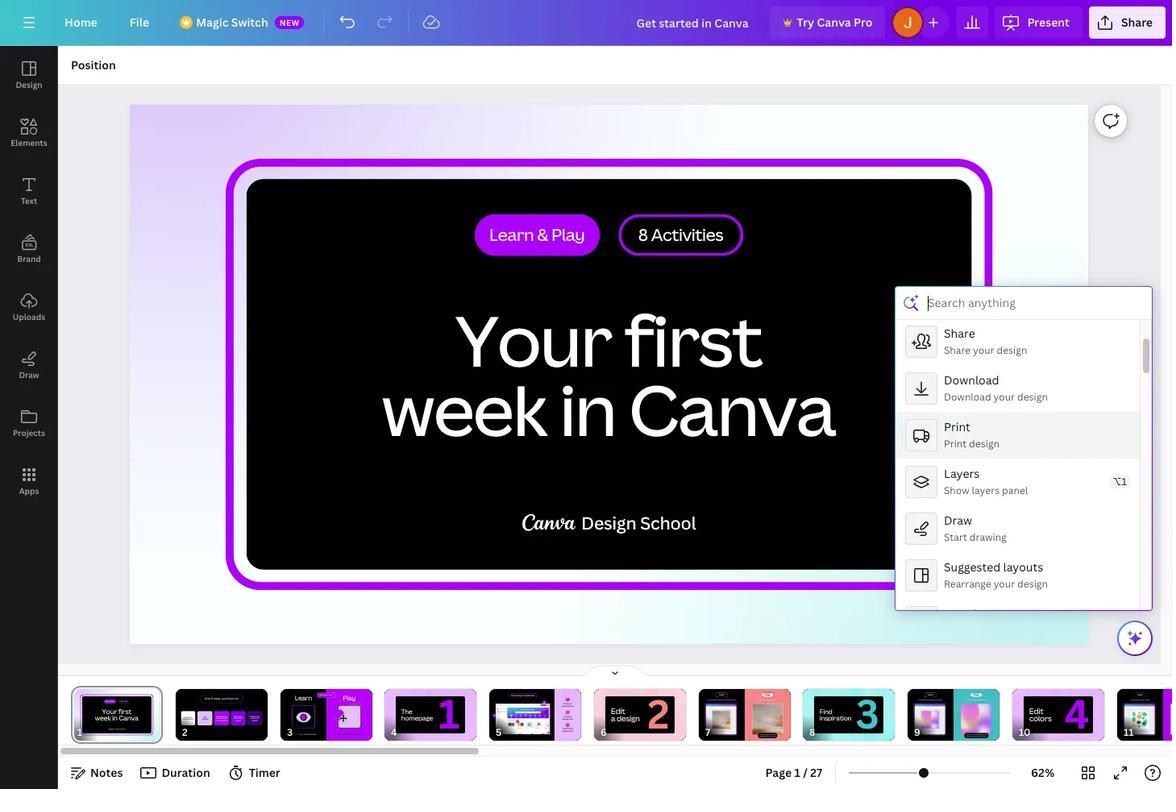 Task type: vqa. For each thing, say whether or not it's contained in the screenshot.
'Search' search box at the top
no



Task type: locate. For each thing, give the bounding box(es) containing it.
design up layers
[[969, 437, 1000, 451]]

3 left find your projects here create a design here find recent designs here
[[517, 720, 519, 724]]

0 horizontal spatial text
[[734, 699, 736, 701]]

it's time to explore
[[764, 718, 772, 721]]

draw up start
[[944, 513, 972, 528]]

your up print option
[[994, 390, 1015, 404]]

here right 'projects'
[[570, 705, 574, 708]]

in
[[559, 362, 616, 456]]

1 horizontal spatial text
[[771, 699, 774, 701]]

present
[[1028, 15, 1070, 30]]

and right the share
[[256, 717, 259, 720]]

text right the
[[771, 699, 774, 701]]

design up recent
[[563, 718, 569, 721]]

the
[[769, 699, 771, 701]]

how for how to change a graphic's colors
[[1130, 699, 1133, 701]]

edit
[[611, 706, 625, 717], [1029, 706, 1044, 717], [203, 716, 207, 719]]

here right designs
[[569, 730, 574, 733]]

0 vertical spatial try
[[797, 15, 815, 30]]

1 vertical spatial how
[[312, 733, 316, 736]]

1 horizontal spatial try
[[967, 699, 969, 701]]

to right add
[[937, 699, 938, 701]]

0 horizontal spatial how
[[919, 699, 922, 701]]

inspiration
[[820, 714, 852, 723]]

download
[[944, 373, 999, 388], [944, 390, 992, 404]]

2 horizontal spatial edit
[[1029, 706, 1044, 717]]

and down get
[[215, 719, 219, 722]]

draw
[[19, 369, 39, 381], [944, 513, 972, 528]]

0 vertical spatial draw
[[19, 369, 39, 381]]

it's
[[764, 718, 767, 720]]

1 vertical spatial canva
[[629, 362, 835, 456]]

page 1 / 27
[[766, 765, 823, 781]]

your inside suggested layouts rearrange your design
[[994, 577, 1015, 591]]

0 vertical spatial here
[[570, 705, 574, 708]]

design inside 'share share your design'
[[997, 344, 1028, 357]]

0 horizontal spatial try
[[797, 15, 815, 30]]

2 up create at the bottom left of page
[[567, 710, 569, 715]]

try left pro
[[797, 15, 815, 30]]

colors right graphic's
[[1146, 699, 1150, 701]]

it
[[353, 733, 354, 736]]

1 horizontal spatial how
[[1130, 699, 1133, 701]]

with left the
[[766, 699, 769, 701]]

your up create at the bottom left of page
[[568, 703, 572, 706]]

1 how from the left
[[919, 699, 922, 701]]

draw button
[[0, 336, 58, 394]]

hide pages image
[[577, 665, 654, 678]]

with left elements
[[216, 717, 219, 720]]

to left find
[[922, 699, 923, 701]]

watch a video and learn how interact and make it happen
[[290, 733, 362, 736]]

find for 3
[[820, 708, 833, 716]]

3 up recent
[[567, 723, 569, 728]]

your inside find your projects here create a design here find recent designs here
[[568, 703, 572, 706]]

download option
[[896, 365, 1140, 412]]

translate button
[[896, 599, 1140, 646]]

0 vertical spatial canva
[[817, 15, 851, 30]]

0 vertical spatial share
[[1122, 15, 1153, 30]]

collaborate, share and publish
[[249, 715, 260, 722]]

draw inside 'draw start drawing'
[[944, 513, 972, 528]]

design up download option
[[997, 344, 1028, 357]]

your right way at bottom
[[188, 716, 192, 719]]

how
[[919, 699, 922, 701], [1130, 699, 1133, 701]]

and inside the get inspired with elements and templates
[[215, 719, 219, 722]]

1 up 'projects'
[[567, 698, 568, 702]]

your
[[973, 344, 995, 357], [994, 390, 1015, 404], [994, 577, 1015, 591], [568, 703, 572, 706], [188, 716, 192, 719]]

0 vertical spatial colors
[[1146, 699, 1150, 701]]

edit a design left get
[[201, 716, 208, 721]]

1 vertical spatial colors
[[1029, 714, 1052, 724]]

edit a design down hide pages image on the bottom of the page
[[611, 706, 640, 724]]

0 horizontal spatial draw
[[19, 369, 39, 381]]

video
[[298, 733, 303, 736]]

2 horizontal spatial with
[[766, 699, 769, 701]]

make
[[348, 733, 353, 736]]

graphics right editing
[[981, 699, 986, 701]]

find inside "find inspiration 3"
[[820, 708, 833, 716]]

find for projects
[[564, 703, 568, 706]]

click
[[708, 699, 710, 701]]

share for share share your design
[[944, 326, 975, 341]]

design up print option
[[1018, 390, 1048, 404]]

drawing
[[970, 531, 1007, 544]]

show
[[944, 484, 970, 498]]

text button
[[0, 162, 58, 220]]

3
[[856, 687, 880, 741], [517, 720, 519, 724], [567, 723, 569, 728]]

download up print print design
[[944, 390, 992, 404]]

videos
[[235, 719, 241, 722]]

how right the watch
[[717, 699, 720, 701]]

your inside 'share share your design'
[[973, 344, 995, 357]]

try left adding
[[967, 699, 969, 701]]

a left video
[[297, 733, 298, 736]]

design down layouts
[[1018, 577, 1048, 591]]

edit down hide pages image on the bottom of the page
[[611, 706, 625, 717]]

1 right 'homepage'
[[439, 687, 460, 741]]

the homepage 1
[[402, 687, 460, 741]]

graphics right add
[[931, 699, 936, 701]]

2
[[648, 687, 670, 741], [544, 701, 545, 705], [567, 710, 569, 715]]

text right resize
[[734, 699, 736, 701]]

0 vertical spatial download
[[944, 373, 999, 388]]

1 vertical spatial here
[[569, 718, 573, 721]]

how left find
[[919, 699, 922, 701]]

to
[[720, 699, 721, 701], [922, 699, 923, 701], [937, 699, 938, 701], [1133, 699, 1135, 701], [764, 720, 765, 721]]

1
[[439, 687, 460, 741], [567, 698, 568, 702], [494, 714, 495, 718], [795, 765, 801, 781]]

2 download from the top
[[944, 390, 992, 404]]

side panel tab list
[[0, 46, 58, 510]]

share
[[1122, 15, 1153, 30], [944, 326, 975, 341], [944, 344, 971, 357]]

3 right the inspiration
[[856, 687, 880, 741]]

find inside find your way around
[[184, 716, 188, 719]]

2 left click
[[648, 687, 670, 741]]

first
[[624, 292, 762, 387]]

a right change
[[1140, 699, 1140, 701]]

colors left 4
[[1029, 714, 1052, 724]]

design button
[[0, 46, 58, 104]]

text
[[734, 699, 736, 701], [771, 699, 774, 701]]

1 horizontal spatial draw
[[944, 513, 972, 528]]

Design title text field
[[624, 6, 763, 39]]

edit left 4
[[1029, 706, 1044, 717]]

your down layouts
[[994, 577, 1015, 591]]

suggested
[[944, 560, 1001, 575]]

1 horizontal spatial colors
[[1146, 699, 1150, 701]]

new
[[280, 17, 300, 28]]

0 horizontal spatial graphics
[[931, 699, 936, 701]]

0 horizontal spatial 2
[[544, 701, 545, 705]]

templates
[[219, 719, 228, 722]]

magic switch
[[196, 15, 268, 30]]

how to change a graphic's colors
[[1130, 699, 1150, 701]]

2 vertical spatial share
[[944, 344, 971, 357]]

try canva pro button
[[770, 6, 886, 39]]

uploads
[[13, 311, 45, 323]]

get inspired with elements and templates
[[215, 715, 228, 722]]

home
[[65, 15, 97, 30]]

start
[[944, 531, 968, 544]]

learn
[[307, 733, 312, 736]]

homepage
[[402, 714, 433, 723]]

0 horizontal spatial with
[[216, 717, 219, 720]]

edit for 4
[[1029, 706, 1044, 717]]

duration
[[162, 765, 210, 781]]

your up download download your design
[[973, 344, 995, 357]]

a inside button
[[1140, 699, 1140, 701]]

with inside work with photos and videos
[[239, 715, 242, 718]]

and inside work with photos and videos
[[240, 717, 243, 720]]

to left change
[[1133, 699, 1135, 701]]

how right learn on the left bottom of page
[[312, 733, 316, 736]]

2 how from the left
[[1130, 699, 1133, 701]]

get
[[216, 715, 219, 718]]

1 vertical spatial try
[[967, 699, 969, 701]]

design down hide pages image on the bottom of the page
[[617, 714, 640, 724]]

share share your design
[[944, 326, 1028, 357]]

inspired
[[220, 715, 227, 718]]

1 horizontal spatial with
[[239, 715, 242, 718]]

a right create at the bottom left of page
[[571, 716, 572, 719]]

adding
[[970, 699, 974, 701]]

find
[[923, 699, 926, 701]]

switch
[[231, 15, 268, 30]]

here up recent
[[569, 718, 573, 721]]

share option
[[896, 319, 1140, 365]]

find your way around
[[183, 716, 193, 721]]

week in canva
[[381, 362, 835, 456]]

photos
[[233, 717, 239, 720]]

1 vertical spatial draw
[[944, 513, 972, 528]]

1 horizontal spatial how
[[717, 699, 720, 701]]

your first
[[455, 292, 762, 387]]

Search anything text field
[[928, 288, 1120, 319]]

None field
[[896, 287, 1152, 319]]

1 horizontal spatial graphics
[[981, 699, 986, 701]]

1 graphics from the left
[[931, 699, 936, 701]]

experiment
[[759, 699, 766, 701]]

canva
[[817, 15, 851, 30], [629, 362, 835, 456]]

colors
[[1146, 699, 1150, 701], [1029, 714, 1052, 724]]

edit a design
[[611, 706, 640, 724], [201, 716, 208, 721]]

edit left get
[[203, 716, 207, 719]]

projects
[[13, 427, 45, 439]]

0 vertical spatial how
[[717, 699, 720, 701]]

add
[[929, 699, 931, 701]]

with right work at left
[[239, 715, 242, 718]]

0 horizontal spatial how
[[312, 733, 316, 736]]

edit
[[725, 699, 727, 701]]

1 horizontal spatial edit
[[611, 706, 625, 717]]

1 left the / in the bottom right of the page
[[795, 765, 801, 781]]

2 left find your projects here create a design here find recent designs here
[[544, 701, 545, 705]]

1 vertical spatial download
[[944, 390, 992, 404]]

elements
[[219, 717, 227, 720]]

edit inside edit colors
[[1029, 706, 1044, 717]]

change
[[1135, 699, 1139, 701]]

editing
[[977, 699, 981, 701]]

1 vertical spatial share
[[944, 326, 975, 341]]

how inside how to change a graphic's colors button
[[1130, 699, 1133, 701]]

2 vertical spatial here
[[569, 730, 574, 733]]

0 vertical spatial print
[[944, 419, 971, 435]]

how
[[717, 699, 720, 701], [312, 733, 316, 736]]

try canva pro
[[797, 15, 873, 30]]

your inside download download your design
[[994, 390, 1015, 404]]

week
[[381, 362, 546, 456]]

here
[[570, 705, 574, 708], [569, 718, 573, 721], [569, 730, 574, 733]]

and right photos
[[240, 717, 243, 720]]

/
[[803, 765, 808, 781]]

draw up projects button
[[19, 369, 39, 381]]

draw inside button
[[19, 369, 39, 381]]

1 print from the top
[[944, 419, 971, 435]]

share inside dropdown button
[[1122, 15, 1153, 30]]

and
[[711, 699, 713, 701], [727, 699, 729, 701], [926, 699, 928, 701], [974, 699, 976, 701], [240, 717, 243, 720], [256, 717, 259, 720], [215, 719, 219, 722], [303, 733, 307, 736], [344, 733, 348, 736]]

way
[[183, 718, 186, 721]]

how left change
[[1130, 699, 1133, 701]]

1 vertical spatial print
[[944, 437, 967, 451]]

create
[[564, 716, 570, 719]]

interact
[[337, 733, 344, 736]]

and right the edit
[[727, 699, 729, 701]]

main menu bar
[[0, 0, 1172, 46]]

a
[[938, 699, 939, 701], [1140, 699, 1140, 701], [611, 714, 615, 724], [571, 716, 572, 719], [201, 718, 202, 721], [297, 733, 298, 736]]

to down it's
[[764, 720, 765, 721]]

download down 'share share your design'
[[944, 373, 999, 388]]



Task type: describe. For each thing, give the bounding box(es) containing it.
2 horizontal spatial 2
[[648, 687, 670, 741]]

share for share
[[1122, 15, 1153, 30]]

a right add
[[938, 699, 939, 701]]

share
[[251, 717, 255, 720]]

your
[[455, 292, 611, 387]]

0 horizontal spatial edit a design
[[201, 716, 208, 721]]

click and watch how to add, edit and resize text experiment with the text box
[[708, 699, 776, 701]]

designs
[[562, 730, 569, 733]]

resize
[[730, 699, 733, 701]]

suggested layouts option
[[896, 552, 1140, 599]]

edit for 2
[[611, 706, 625, 717]]

how to find and add graphics to a design try adding and editing graphics
[[919, 699, 986, 701]]

canva assistant image
[[1126, 629, 1145, 648]]

1 horizontal spatial 3
[[567, 723, 569, 728]]

and right click
[[711, 699, 713, 701]]

file button
[[117, 6, 162, 39]]

text
[[21, 195, 37, 206]]

1 inside button
[[795, 765, 801, 781]]

Page title text field
[[89, 725, 96, 741]]

find your projects here create a design here find recent designs here
[[562, 703, 574, 733]]

happen
[[355, 733, 362, 736]]

⌥1
[[1113, 475, 1127, 489]]

1 horizontal spatial 2
[[567, 710, 569, 715]]

page
[[766, 765, 792, 781]]

time
[[768, 718, 771, 720]]

watch
[[713, 699, 717, 701]]

page 1 image
[[71, 689, 163, 741]]

2 graphics from the left
[[981, 699, 986, 701]]

elements
[[11, 137, 47, 148]]

draw for draw
[[19, 369, 39, 381]]

your inside find your way around
[[188, 716, 192, 719]]

projects button
[[0, 394, 58, 452]]

2 print from the top
[[944, 437, 967, 451]]

to left add,
[[720, 699, 721, 701]]

27
[[811, 765, 823, 781]]

translate
[[944, 606, 994, 622]]

explore
[[766, 720, 772, 721]]

1 text from the left
[[734, 699, 736, 701]]

timer button
[[223, 760, 287, 786]]

timer
[[249, 765, 280, 781]]

canva inside try canva pro button
[[817, 15, 851, 30]]

and right adding
[[974, 699, 976, 701]]

find for way
[[184, 716, 188, 719]]

projects
[[562, 705, 569, 708]]

and left make
[[344, 733, 348, 736]]

2 text from the left
[[771, 699, 774, 701]]

pro
[[854, 15, 873, 30]]

draw start drawing
[[944, 513, 1007, 544]]

design inside print print design
[[969, 437, 1000, 451]]

add,
[[722, 699, 724, 701]]

brand
[[17, 253, 41, 264]]

layers
[[972, 484, 1000, 498]]

a right find your projects here create a design here find recent designs here
[[611, 714, 615, 724]]

notes
[[90, 765, 123, 781]]

1 horizontal spatial edit a design
[[611, 706, 640, 724]]

work with photos and videos
[[233, 715, 243, 722]]

panel
[[1002, 484, 1028, 498]]

layouts
[[1004, 560, 1044, 575]]

position button
[[65, 52, 122, 78]]

graphic's
[[1141, 699, 1146, 701]]

design right around
[[203, 718, 208, 721]]

the
[[402, 708, 413, 716]]

62% button
[[1017, 760, 1069, 786]]

suggested layouts rearrange your design
[[944, 560, 1048, 591]]

work
[[234, 715, 238, 718]]

around
[[187, 718, 193, 721]]

0 horizontal spatial colors
[[1029, 714, 1052, 724]]

layers option
[[896, 459, 1140, 506]]

find inspiration 3
[[820, 687, 880, 741]]

rearrange
[[944, 577, 992, 591]]

design
[[16, 79, 42, 90]]

and left learn on the left bottom of page
[[303, 733, 307, 736]]

brand button
[[0, 220, 58, 278]]

notes button
[[65, 760, 129, 786]]

to inside button
[[1133, 699, 1135, 701]]

how to change a graphic's colors button
[[1117, 689, 1172, 741]]

file
[[130, 15, 149, 30]]

and inside collaborate, share and publish
[[256, 717, 259, 720]]

apps button
[[0, 452, 58, 510]]

play
[[343, 694, 355, 703]]

with inside the get inspired with elements and templates
[[216, 717, 219, 720]]

duration button
[[136, 760, 217, 786]]

design inside suggested layouts rearrange your design
[[1018, 577, 1048, 591]]

magic
[[196, 15, 229, 30]]

elements button
[[0, 104, 58, 162]]

draw for draw start drawing
[[944, 513, 972, 528]]

4
[[1065, 687, 1090, 741]]

print option
[[896, 412, 1140, 459]]

uploads button
[[0, 278, 58, 336]]

edit colors
[[1029, 706, 1052, 724]]

try inside button
[[797, 15, 815, 30]]

design inside download download your design
[[1018, 390, 1048, 404]]

layers
[[944, 466, 980, 481]]

translate option
[[896, 599, 1140, 646]]

recent
[[567, 728, 573, 731]]

2 horizontal spatial 3
[[856, 687, 880, 741]]

1 right "the homepage 1"
[[494, 714, 495, 718]]

62%
[[1031, 765, 1055, 781]]

draw option
[[896, 506, 1140, 552]]

a right around
[[201, 718, 202, 721]]

design right add
[[939, 699, 943, 701]]

home link
[[52, 6, 110, 39]]

layers show layers panel
[[944, 466, 1028, 498]]

and left add
[[926, 699, 928, 701]]

how for how to find and add graphics to a design try adding and editing graphics
[[919, 699, 922, 701]]

position
[[71, 57, 116, 73]]

download download your design
[[944, 373, 1048, 404]]

present button
[[995, 6, 1083, 39]]

design inside find your projects here create a design here find recent designs here
[[563, 718, 569, 721]]

0 horizontal spatial edit
[[203, 716, 207, 719]]

0 horizontal spatial 3
[[517, 720, 519, 724]]

a inside find your projects here create a design here find recent designs here
[[571, 716, 572, 719]]

learn
[[295, 694, 312, 703]]

to inside it's time to explore
[[764, 720, 765, 721]]

1 download from the top
[[944, 373, 999, 388]]

colors inside button
[[1146, 699, 1150, 701]]



